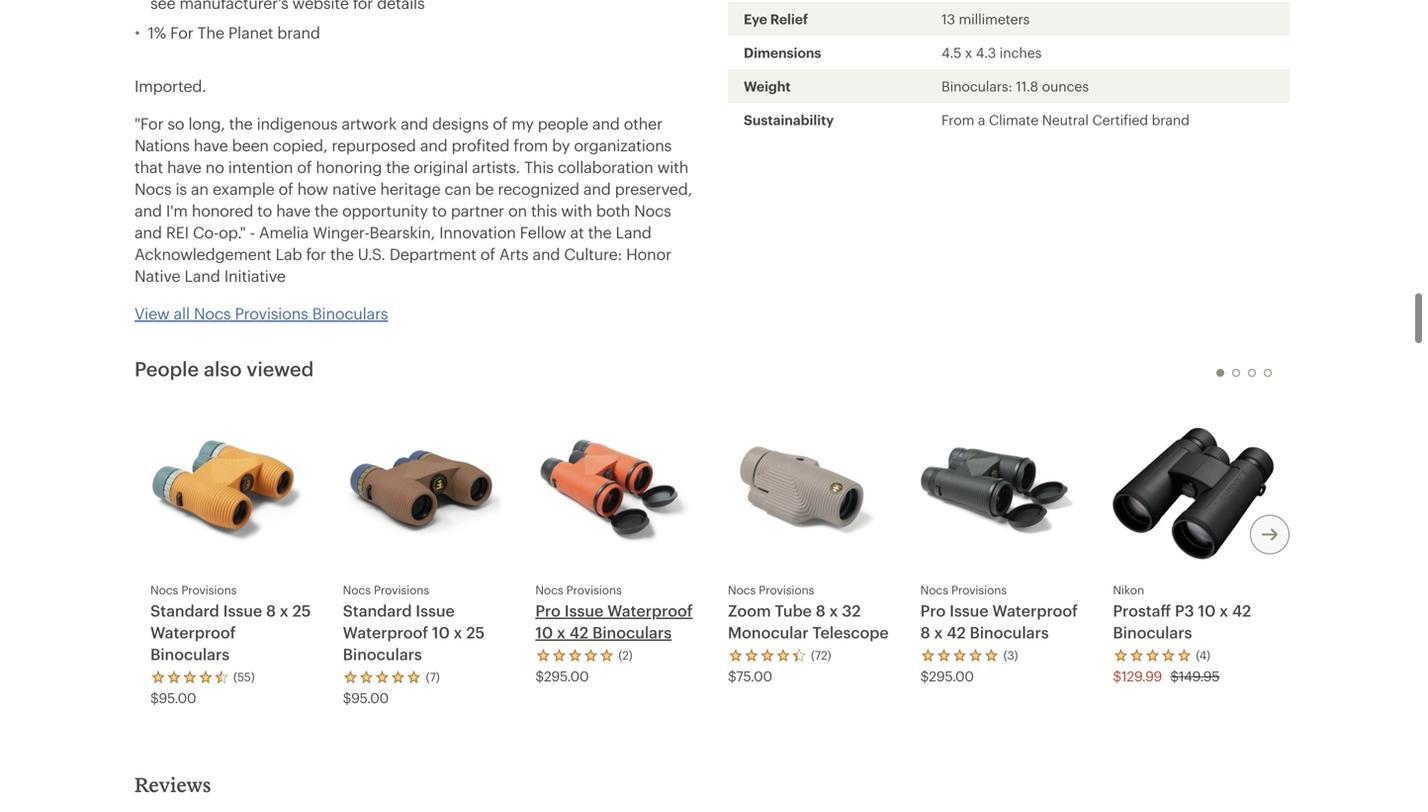 Task type: locate. For each thing, give the bounding box(es) containing it.
4.3
[[976, 44, 997, 60]]

3 issue from the left
[[565, 602, 604, 620]]

from a climate neutral certified brand
[[942, 112, 1190, 128]]

have up no
[[194, 136, 228, 154]]

1 horizontal spatial 25
[[466, 623, 485, 642]]

1 horizontal spatial brand
[[1152, 112, 1190, 128]]

designs
[[432, 114, 489, 132]]

and right artwork
[[401, 114, 428, 132]]

rei
[[166, 223, 189, 241]]

issue for standard issue waterproof 10 x 25 binoculars
[[416, 602, 455, 620]]

with up 'preserved,'
[[658, 158, 689, 176]]

42 inside nikon prostaff p3 10 x 42 binoculars
[[1233, 602, 1252, 620]]

eye
[[744, 11, 768, 27]]

0 horizontal spatial standard
[[150, 602, 219, 620]]

0 vertical spatial brand
[[277, 23, 320, 41]]

issue inside nocs provisions standard issue 8 x 25 waterproof binoculars
[[223, 602, 262, 620]]

provisions up tube
[[759, 583, 815, 597]]

x inside the nocs provisions pro issue waterproof 8 x 42 binoculars
[[935, 623, 943, 642]]

13 millimeters
[[942, 11, 1030, 27]]

issue inside nocs provisions pro issue waterproof 10 x 42 binoculars
[[565, 602, 604, 620]]

13
[[942, 11, 956, 27]]

copied,
[[273, 136, 328, 154]]

10 inside nocs provisions standard issue waterproof 10 x 25 binoculars
[[432, 623, 450, 642]]

of left the my
[[493, 114, 508, 132]]

and
[[401, 114, 428, 132], [593, 114, 620, 132], [420, 136, 448, 154], [584, 179, 611, 198], [135, 201, 162, 220], [135, 223, 162, 241], [533, 245, 560, 263]]

$95.00 down nocs provisions standard issue waterproof 10 x 25 binoculars
[[343, 690, 389, 706]]

standard inside nocs provisions standard issue 8 x 25 waterproof binoculars
[[150, 602, 219, 620]]

1 horizontal spatial $95.00
[[343, 690, 389, 706]]

10 for pro issue waterproof 10 x 42 binoculars
[[536, 623, 553, 642]]

0 horizontal spatial $95.00
[[150, 690, 196, 706]]

zoom tube 8 x 32 monocular telescope image
[[728, 447, 889, 541]]

1 pro from the left
[[536, 602, 561, 620]]

2 horizontal spatial 10
[[1199, 602, 1216, 620]]

10 for standard issue waterproof 10 x 25 binoculars
[[432, 623, 450, 642]]

amelia
[[259, 223, 309, 241]]

from
[[514, 136, 548, 154]]

opportunity
[[342, 201, 428, 220]]

provisions inside the nocs provisions pro issue waterproof 8 x 42 binoculars
[[952, 583, 1007, 597]]

binoculars inside nocs provisions pro issue waterproof 10 x 42 binoculars
[[593, 623, 672, 642]]

standard inside nocs provisions standard issue waterproof 10 x 25 binoculars
[[343, 602, 412, 620]]

reviews
[[135, 773, 211, 797]]

provisions down 'initiative'
[[235, 304, 308, 322]]

$129.99 $149.95
[[1114, 668, 1220, 684]]

standard for standard issue waterproof 10 x 25 binoculars
[[343, 602, 412, 620]]

acknowledgement
[[135, 245, 272, 263]]

the up been
[[229, 114, 253, 132]]

the down the winger-
[[330, 245, 354, 263]]

waterproof up (7)
[[343, 623, 429, 642]]

0 horizontal spatial with
[[561, 201, 593, 220]]

0 horizontal spatial 42
[[570, 623, 589, 642]]

x inside nocs provisions zoom tube 8 x 32 monocular telescope
[[830, 602, 839, 620]]

recognized
[[498, 179, 580, 198]]

2 standard from the left
[[343, 602, 412, 620]]

waterproof up (55) in the left bottom of the page
[[150, 623, 236, 642]]

1 $295.00 from the left
[[536, 668, 589, 684]]

and up the original
[[420, 136, 448, 154]]

have
[[194, 136, 228, 154], [167, 158, 202, 176], [276, 201, 311, 220]]

0 horizontal spatial 10
[[432, 623, 450, 642]]

8 for tube
[[816, 602, 826, 620]]

8 inside nocs provisions standard issue 8 x 25 waterproof binoculars
[[266, 602, 276, 620]]

1 issue from the left
[[223, 602, 262, 620]]

to up amelia
[[257, 201, 272, 220]]

$129.99
[[1114, 668, 1163, 684]]

pro issue waterproof 10 x 42 binoculars image
[[536, 440, 697, 548]]

have up amelia
[[276, 201, 311, 220]]

view all nocs provisions binoculars link
[[135, 287, 388, 324]]

$295.00 down the nocs provisions pro issue waterproof 8 x 42 binoculars in the bottom right of the page
[[921, 668, 974, 684]]

provisions for standard issue waterproof 10 x 25 binoculars
[[374, 583, 429, 597]]

other
[[624, 114, 663, 132]]

2 pro from the left
[[921, 602, 946, 620]]

0 horizontal spatial 8
[[266, 602, 276, 620]]

and left i'm
[[135, 201, 162, 220]]

1 standard from the left
[[150, 602, 219, 620]]

4.5
[[942, 44, 962, 60]]

provisions inside nocs provisions zoom tube 8 x 32 monocular telescope
[[759, 583, 815, 597]]

waterproof for pro issue waterproof 8 x 42 binoculars
[[993, 602, 1078, 620]]

nocs
[[135, 179, 172, 198], [635, 201, 672, 220], [194, 304, 231, 322], [150, 583, 178, 597], [343, 583, 371, 597], [536, 583, 564, 597], [728, 583, 756, 597], [921, 583, 949, 597]]

1 vertical spatial land
[[185, 267, 220, 285]]

provisions inside nocs provisions standard issue 8 x 25 waterproof binoculars
[[181, 583, 237, 597]]

1 horizontal spatial $295.00
[[921, 668, 974, 684]]

0 vertical spatial land
[[616, 223, 652, 241]]

x inside nikon prostaff p3 10 x 42 binoculars
[[1220, 602, 1229, 620]]

weight
[[744, 78, 791, 94]]

8 inside nocs provisions zoom tube 8 x 32 monocular telescope
[[816, 602, 826, 620]]

2 horizontal spatial 42
[[1233, 602, 1252, 620]]

waterproof inside nocs provisions pro issue waterproof 10 x 42 binoculars
[[608, 602, 693, 620]]

1 horizontal spatial 42
[[947, 623, 966, 642]]

(7)
[[426, 670, 440, 684]]

all
[[174, 304, 190, 322]]

pro
[[536, 602, 561, 620], [921, 602, 946, 620]]

and down collaboration
[[584, 179, 611, 198]]

winger-
[[313, 223, 370, 241]]

honored
[[192, 201, 253, 220]]

provisions up the '(3)'
[[952, 583, 1007, 597]]

nikon prostaff p3 10 x 42 binoculars
[[1114, 583, 1252, 642]]

binoculars inside nocs provisions standard issue waterproof 10 x 25 binoculars
[[343, 645, 422, 664]]

tube
[[775, 602, 812, 620]]

42 inside the nocs provisions pro issue waterproof 8 x 42 binoculars
[[947, 623, 966, 642]]

$75.00
[[728, 668, 773, 684]]

binoculars inside the nocs provisions pro issue waterproof 8 x 42 binoculars
[[970, 623, 1049, 642]]

2 $295.00 from the left
[[921, 668, 974, 684]]

1 horizontal spatial with
[[658, 158, 689, 176]]

bearskin,
[[370, 223, 435, 241]]

brand inside features element
[[277, 23, 320, 41]]

1 horizontal spatial to
[[432, 201, 447, 220]]

waterproof inside nocs provisions standard issue waterproof 10 x 25 binoculars
[[343, 623, 429, 642]]

0 vertical spatial 25
[[292, 602, 311, 620]]

2 to from the left
[[432, 201, 447, 220]]

pro inside the nocs provisions pro issue waterproof 8 x 42 binoculars
[[921, 602, 946, 620]]

innovation
[[439, 223, 516, 241]]

binoculars inside nocs provisions standard issue 8 x 25 waterproof binoculars
[[150, 645, 230, 664]]

waterproof inside the nocs provisions pro issue waterproof 8 x 42 binoculars
[[993, 602, 1078, 620]]

brand right the certified
[[1152, 112, 1190, 128]]

1 to from the left
[[257, 201, 272, 220]]

people
[[135, 357, 199, 380]]

2 $95.00 from the left
[[343, 690, 389, 706]]

provisions up (55) in the left bottom of the page
[[181, 583, 237, 597]]

with up at
[[561, 201, 593, 220]]

0 horizontal spatial to
[[257, 201, 272, 220]]

2 issue from the left
[[416, 602, 455, 620]]

have up is
[[167, 158, 202, 176]]

binoculars
[[312, 304, 388, 322], [593, 623, 672, 642], [970, 623, 1049, 642], [1114, 623, 1193, 642], [150, 645, 230, 664], [343, 645, 422, 664]]

1 horizontal spatial standard
[[343, 602, 412, 620]]

land
[[616, 223, 652, 241], [185, 267, 220, 285]]

pro inside nocs provisions pro issue waterproof 10 x 42 binoculars
[[536, 602, 561, 620]]

dimensions
[[744, 44, 822, 60]]

waterproof up (2)
[[608, 602, 693, 620]]

waterproof for pro issue waterproof 10 x 42 binoculars
[[608, 602, 693, 620]]

culture:
[[564, 245, 622, 263]]

provisions inside nocs provisions pro issue waterproof 10 x 42 binoculars
[[567, 583, 622, 597]]

1 horizontal spatial 8
[[816, 602, 826, 620]]

u.s.
[[358, 245, 386, 263]]

to down can
[[432, 201, 447, 220]]

10 inside nocs provisions pro issue waterproof 10 x 42 binoculars
[[536, 623, 553, 642]]

0 horizontal spatial 25
[[292, 602, 311, 620]]

brand right planet
[[277, 23, 320, 41]]

25 inside nocs provisions standard issue waterproof 10 x 25 binoculars
[[466, 623, 485, 642]]

issue for pro issue waterproof 8 x 42 binoculars
[[950, 602, 989, 620]]

waterproof for standard issue waterproof 10 x 25 binoculars
[[343, 623, 429, 642]]

issue inside the nocs provisions pro issue waterproof 8 x 42 binoculars
[[950, 602, 989, 620]]

1 vertical spatial brand
[[1152, 112, 1190, 128]]

$295.00 for 10
[[536, 668, 589, 684]]

0 horizontal spatial pro
[[536, 602, 561, 620]]

how
[[297, 179, 328, 198]]

waterproof up the '(3)'
[[993, 602, 1078, 620]]

preserved,
[[615, 179, 693, 198]]

0 horizontal spatial brand
[[277, 23, 320, 41]]

indigenous
[[257, 114, 338, 132]]

of down innovation
[[481, 245, 496, 263]]

standard issue 8 x 25 waterproof binoculars image
[[150, 441, 311, 547]]

1 vertical spatial 25
[[466, 623, 485, 642]]

initiative
[[224, 267, 286, 285]]

waterproof
[[608, 602, 693, 620], [993, 602, 1078, 620], [150, 623, 236, 642], [343, 623, 429, 642]]

42 inside nocs provisions pro issue waterproof 10 x 42 binoculars
[[570, 623, 589, 642]]

issue
[[223, 602, 262, 620], [416, 602, 455, 620], [565, 602, 604, 620], [950, 602, 989, 620]]

1 horizontal spatial pro
[[921, 602, 946, 620]]

provisions up (2)
[[567, 583, 622, 597]]

10
[[1199, 602, 1216, 620], [432, 623, 450, 642], [536, 623, 553, 642]]

$95.00
[[150, 690, 196, 706], [343, 690, 389, 706]]

next slide image
[[1259, 523, 1282, 547]]

of left the how
[[279, 179, 293, 198]]

the up heritage
[[386, 158, 410, 176]]

nocs inside nocs provisions zoom tube 8 x 32 monocular telescope
[[728, 583, 756, 597]]

of
[[493, 114, 508, 132], [297, 158, 312, 176], [279, 179, 293, 198], [481, 245, 496, 263]]

(4)
[[1197, 648, 1211, 663]]

2 horizontal spatial 8
[[921, 623, 931, 642]]

land down acknowledgement
[[185, 267, 220, 285]]

land up honor
[[616, 223, 652, 241]]

42
[[1233, 602, 1252, 620], [570, 623, 589, 642], [947, 623, 966, 642]]

1 $95.00 from the left
[[150, 690, 196, 706]]

pro for 10
[[536, 602, 561, 620]]

$295.00 for 8
[[921, 668, 974, 684]]

x inside nocs provisions standard issue 8 x 25 waterproof binoculars
[[280, 602, 289, 620]]

people
[[538, 114, 589, 132]]

$95.00 up reviews
[[150, 690, 196, 706]]

$295.00 down nocs provisions pro issue waterproof 10 x 42 binoculars on the bottom of the page
[[536, 668, 589, 684]]

issue inside nocs provisions standard issue waterproof 10 x 25 binoculars
[[416, 602, 455, 620]]

42 for pro issue waterproof 8 x 42 binoculars
[[947, 623, 966, 642]]

provisions up (7)
[[374, 583, 429, 597]]

4 issue from the left
[[950, 602, 989, 620]]

of down copied, at top left
[[297, 158, 312, 176]]

0 horizontal spatial $295.00
[[536, 668, 589, 684]]

1 horizontal spatial 10
[[536, 623, 553, 642]]

provisions inside nocs provisions standard issue waterproof 10 x 25 binoculars
[[374, 583, 429, 597]]



Task type: vqa. For each thing, say whether or not it's contained in the screenshot.
the Binoculars associated with Pro Issue Waterproof 8 x 42 Binoculars
yes



Task type: describe. For each thing, give the bounding box(es) containing it.
provisions for standard issue 8 x 25 waterproof binoculars
[[181, 583, 237, 597]]

fellow
[[520, 223, 566, 241]]

can
[[445, 179, 471, 198]]

provisions for pro issue waterproof 8 x 42 binoculars
[[952, 583, 1007, 597]]

binoculars inside features element
[[312, 304, 388, 322]]

example
[[213, 179, 275, 198]]

features element
[[135, 0, 697, 324]]

be
[[475, 179, 494, 198]]

binoculars for standard issue 8 x 25 waterproof binoculars
[[150, 645, 230, 664]]

2 vertical spatial have
[[276, 201, 311, 220]]

i'm
[[166, 201, 188, 220]]

binoculars:
[[942, 78, 1013, 94]]

repurposed
[[332, 136, 416, 154]]

provisions for pro issue waterproof 10 x 42 binoculars
[[567, 583, 622, 597]]

and left rei
[[135, 223, 162, 241]]

nocs provisions standard issue waterproof 10 x 25 binoculars
[[343, 583, 485, 664]]

neutral
[[1043, 112, 1089, 128]]

x inside nocs provisions pro issue waterproof 10 x 42 binoculars
[[557, 623, 566, 642]]

nocs provisions zoom tube 8 x 32 monocular telescope
[[728, 583, 889, 642]]

1 vertical spatial have
[[167, 158, 202, 176]]

provisions inside features element
[[235, 304, 308, 322]]

on
[[509, 201, 527, 220]]

and down fellow
[[533, 245, 560, 263]]

$95.00 for standard issue waterproof 10 x 25 binoculars
[[343, 690, 389, 706]]

1 vertical spatial with
[[561, 201, 593, 220]]

issue for pro issue waterproof 10 x 42 binoculars
[[565, 602, 604, 620]]

pro for 8
[[921, 602, 946, 620]]

op."
[[219, 223, 246, 241]]

native
[[332, 179, 376, 198]]

partner
[[451, 201, 505, 220]]

by
[[552, 136, 570, 154]]

original
[[414, 158, 468, 176]]

an
[[191, 179, 209, 198]]

1 horizontal spatial land
[[616, 223, 652, 241]]

waterproof inside nocs provisions standard issue 8 x 25 waterproof binoculars
[[150, 623, 236, 642]]

prostaff p3 10 x 42 binoculars image
[[1114, 428, 1274, 560]]

honor
[[627, 245, 672, 263]]

1% for the planet brand
[[148, 23, 320, 41]]

binoculars for pro issue waterproof 8 x 42 binoculars
[[970, 623, 1049, 642]]

"for
[[135, 114, 164, 132]]

for
[[306, 245, 326, 263]]

department
[[390, 245, 477, 263]]

honoring
[[316, 158, 382, 176]]

at
[[571, 223, 584, 241]]

11.8
[[1017, 78, 1039, 94]]

lab
[[276, 245, 302, 263]]

standard for standard issue 8 x 25 waterproof binoculars
[[150, 602, 219, 620]]

binoculars for standard issue waterproof 10 x 25 binoculars
[[343, 645, 422, 664]]

certified
[[1093, 112, 1149, 128]]

nocs provisions pro issue waterproof 8 x 42 binoculars
[[921, 583, 1078, 642]]

no
[[206, 158, 224, 176]]

nocs inside nocs provisions standard issue waterproof 10 x 25 binoculars
[[343, 583, 371, 597]]

relief
[[771, 11, 808, 27]]

standard issue waterproof 10 x 25 binoculars image
[[343, 450, 504, 538]]

(2)
[[619, 648, 633, 663]]

heritage
[[380, 179, 441, 198]]

intention
[[228, 158, 293, 176]]

(55)
[[234, 670, 255, 684]]

1%
[[148, 23, 166, 41]]

climate
[[990, 112, 1039, 128]]

this
[[525, 158, 554, 176]]

nocs provisions standard issue 8 x 25 waterproof binoculars
[[150, 583, 311, 664]]

both
[[597, 201, 631, 220]]

4.5 x 4.3 inches
[[942, 44, 1042, 60]]

ounces
[[1043, 78, 1089, 94]]

for
[[170, 23, 194, 41]]

viewed
[[247, 357, 314, 380]]

issue for standard issue 8 x 25 waterproof binoculars
[[223, 602, 262, 620]]

artwork
[[342, 114, 397, 132]]

arts
[[500, 245, 529, 263]]

nocs inside nocs provisions pro issue waterproof 10 x 42 binoculars
[[536, 583, 564, 597]]

25 inside nocs provisions standard issue 8 x 25 waterproof binoculars
[[292, 602, 311, 620]]

view all nocs provisions binoculars
[[135, 304, 388, 322]]

view
[[135, 304, 170, 322]]

0 vertical spatial have
[[194, 136, 228, 154]]

telescope
[[813, 623, 889, 642]]

42 for pro issue waterproof 10 x 42 binoculars
[[570, 623, 589, 642]]

imported.
[[135, 77, 206, 95]]

choose a slide to display element
[[1217, 356, 1280, 378]]

that
[[135, 158, 163, 176]]

binoculars for pro issue waterproof 10 x 42 binoculars
[[593, 623, 672, 642]]

binoculars: 11.8 ounces
[[942, 78, 1089, 94]]

the down the how
[[315, 201, 338, 220]]

32
[[842, 602, 861, 620]]

monocular
[[728, 623, 809, 642]]

millimeters
[[959, 11, 1030, 27]]

0 vertical spatial with
[[658, 158, 689, 176]]

is
[[176, 179, 187, 198]]

10 inside nikon prostaff p3 10 x 42 binoculars
[[1199, 602, 1216, 620]]

and up organizations
[[593, 114, 620, 132]]

so
[[168, 114, 184, 132]]

pro issue waterproof 8 x 42 binoculars image
[[921, 448, 1082, 540]]

p3
[[1176, 602, 1195, 620]]

$95.00 for standard issue 8 x 25 waterproof binoculars
[[150, 690, 196, 706]]

binoculars inside nikon prostaff p3 10 x 42 binoculars
[[1114, 623, 1193, 642]]

-
[[250, 223, 255, 241]]

nikon
[[1114, 583, 1145, 597]]

the right at
[[588, 223, 612, 241]]

long,
[[188, 114, 225, 132]]

this
[[531, 201, 557, 220]]

the
[[198, 23, 224, 41]]

8 inside the nocs provisions pro issue waterproof 8 x 42 binoculars
[[921, 623, 931, 642]]

nocs inside nocs provisions standard issue 8 x 25 waterproof binoculars
[[150, 583, 178, 597]]

co-
[[193, 223, 219, 241]]

x inside nocs provisions standard issue waterproof 10 x 25 binoculars
[[454, 623, 463, 642]]

eye relief
[[744, 11, 808, 27]]

been
[[232, 136, 269, 154]]

nocs inside the nocs provisions pro issue waterproof 8 x 42 binoculars
[[921, 583, 949, 597]]

people also viewed
[[135, 357, 314, 380]]

profited
[[452, 136, 510, 154]]

(72)
[[811, 648, 832, 663]]

from
[[942, 112, 975, 128]]

0 horizontal spatial land
[[185, 267, 220, 285]]

nations
[[135, 136, 190, 154]]

my
[[512, 114, 534, 132]]

artists.
[[472, 158, 521, 176]]

collaboration
[[558, 158, 654, 176]]

native
[[135, 267, 181, 285]]

(3)
[[1004, 648, 1019, 663]]

8 for issue
[[266, 602, 276, 620]]

$149.95
[[1171, 668, 1220, 684]]

provisions for zoom tube 8 x 32 monocular telescope
[[759, 583, 815, 597]]

zoom
[[728, 602, 771, 620]]

nocs inside view all nocs provisions binoculars link
[[194, 304, 231, 322]]



